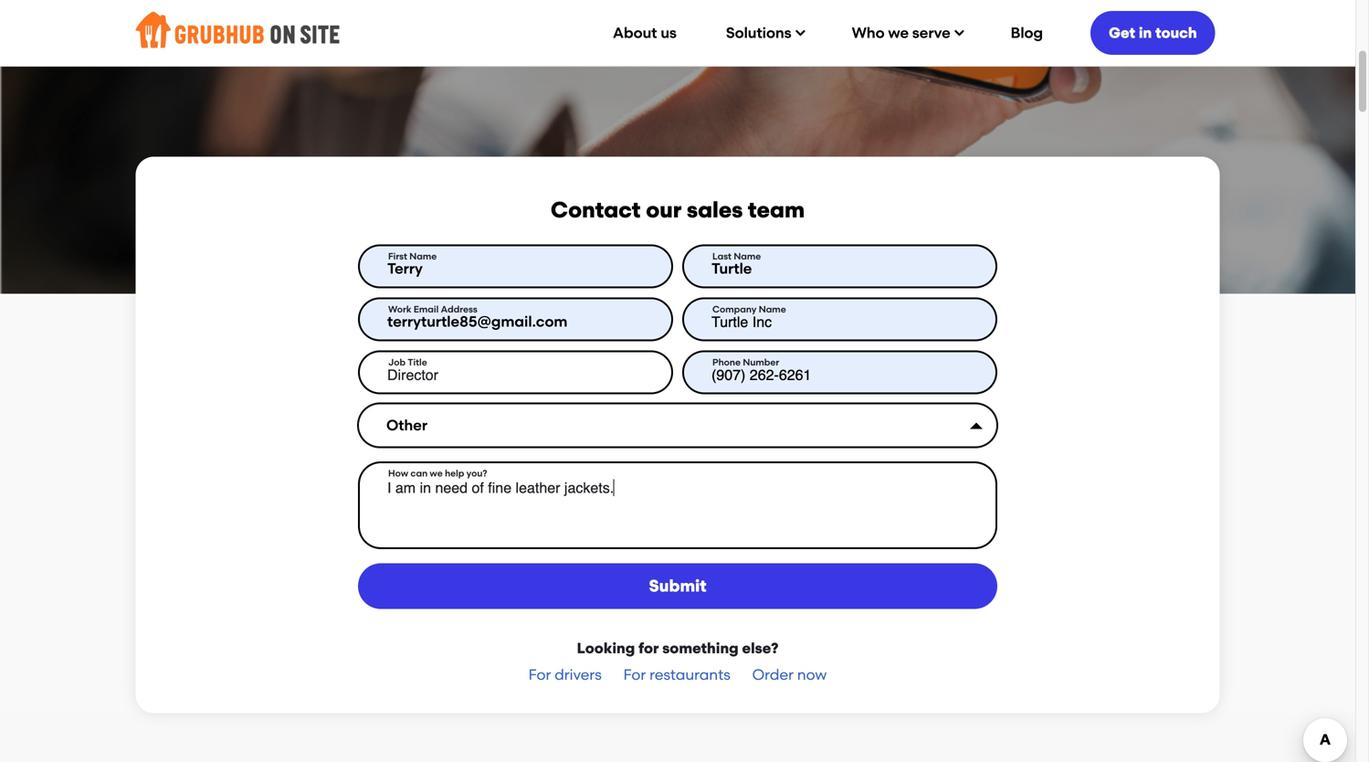 Task type: locate. For each thing, give the bounding box(es) containing it.
we
[[889, 24, 909, 42], [430, 468, 443, 479]]

name right company
[[759, 304, 787, 315]]

restaurants
[[650, 666, 731, 684]]

we right who
[[889, 24, 909, 42]]

blog
[[1011, 24, 1044, 42]]

name
[[410, 251, 437, 262], [734, 251, 762, 262], [759, 304, 787, 315]]

0 vertical spatial we
[[889, 24, 909, 42]]

we right the can
[[430, 468, 443, 479]]

Phone Number telephone field
[[683, 350, 998, 394]]

get in touch
[[1110, 24, 1198, 42]]

title
[[408, 357, 427, 368]]

for for for restaurants
[[624, 666, 646, 684]]

looking
[[577, 640, 635, 657]]

0 horizontal spatial we
[[430, 468, 443, 479]]

order now link
[[753, 666, 827, 684]]

contact
[[551, 196, 641, 223]]

else?
[[743, 640, 779, 657]]

company
[[713, 304, 757, 315]]

touch
[[1156, 24, 1198, 42]]

how can we help you?
[[388, 468, 488, 479]]

1 for from the left
[[529, 666, 551, 684]]

first name
[[388, 251, 437, 262]]

for restaurants link
[[624, 666, 731, 684]]

for left drivers
[[529, 666, 551, 684]]

help
[[445, 468, 465, 479]]

for down for
[[624, 666, 646, 684]]

first
[[388, 251, 408, 262]]

phone number
[[713, 357, 780, 368]]

can
[[411, 468, 428, 479]]

name right 'first'
[[410, 251, 437, 262]]

name right last
[[734, 251, 762, 262]]

last name
[[713, 251, 762, 262]]

1 vertical spatial we
[[430, 468, 443, 479]]

Work Email Address email field
[[358, 297, 674, 341]]

name for last name
[[734, 251, 762, 262]]

name for first name
[[410, 251, 437, 262]]

submit button
[[358, 563, 998, 609]]

0 horizontal spatial for
[[529, 666, 551, 684]]

2 for from the left
[[624, 666, 646, 684]]

company name
[[713, 304, 787, 315]]

us
[[661, 24, 677, 42]]

name for company name
[[759, 304, 787, 315]]

for
[[529, 666, 551, 684], [624, 666, 646, 684]]

who
[[852, 24, 885, 42]]

solutions
[[726, 24, 792, 42]]

1 horizontal spatial for
[[624, 666, 646, 684]]

number
[[743, 357, 780, 368]]



Task type: vqa. For each thing, say whether or not it's contained in the screenshot.
Type:
no



Task type: describe. For each thing, give the bounding box(es) containing it.
for
[[639, 640, 659, 657]]

order
[[753, 666, 794, 684]]

our
[[646, 196, 682, 223]]

work email address
[[388, 304, 478, 315]]

email
[[414, 304, 439, 315]]

about
[[613, 24, 658, 42]]

last
[[713, 251, 732, 262]]

Last Name text field
[[683, 244, 998, 288]]

job
[[388, 357, 406, 368]]

who we serve link
[[832, 11, 982, 55]]

team
[[749, 196, 805, 223]]

something
[[663, 640, 739, 657]]

looking for something else?
[[577, 640, 779, 657]]

order now
[[753, 666, 827, 684]]

contact our sales team
[[551, 196, 805, 223]]

submit
[[649, 576, 707, 596]]

How can we help you? text field
[[358, 462, 998, 549]]

about us link
[[593, 11, 697, 55]]

phone
[[713, 357, 741, 368]]

serve
[[913, 24, 951, 42]]

who we serve
[[852, 24, 951, 42]]

sales
[[687, 196, 743, 223]]

about us
[[613, 24, 677, 42]]

Company Name text field
[[683, 297, 998, 341]]

drivers
[[555, 666, 602, 684]]

1 horizontal spatial we
[[889, 24, 909, 42]]

job title
[[388, 357, 427, 368]]

other
[[387, 417, 428, 434]]

Job Title text field
[[358, 350, 674, 394]]

grubhub onsite logo image
[[136, 7, 340, 53]]

solutions link
[[706, 11, 823, 55]]

work
[[388, 304, 412, 315]]

for drivers
[[529, 666, 602, 684]]

blog link
[[991, 11, 1064, 55]]

for drivers link
[[529, 666, 602, 684]]

how
[[388, 468, 409, 479]]

address
[[441, 304, 478, 315]]

for restaurants
[[624, 666, 731, 684]]

get
[[1110, 24, 1136, 42]]

now
[[798, 666, 827, 684]]

you?
[[467, 468, 488, 479]]

First Name text field
[[358, 244, 674, 288]]

get in touch link
[[1091, 8, 1216, 58]]

in
[[1140, 24, 1153, 42]]

for for for drivers
[[529, 666, 551, 684]]



